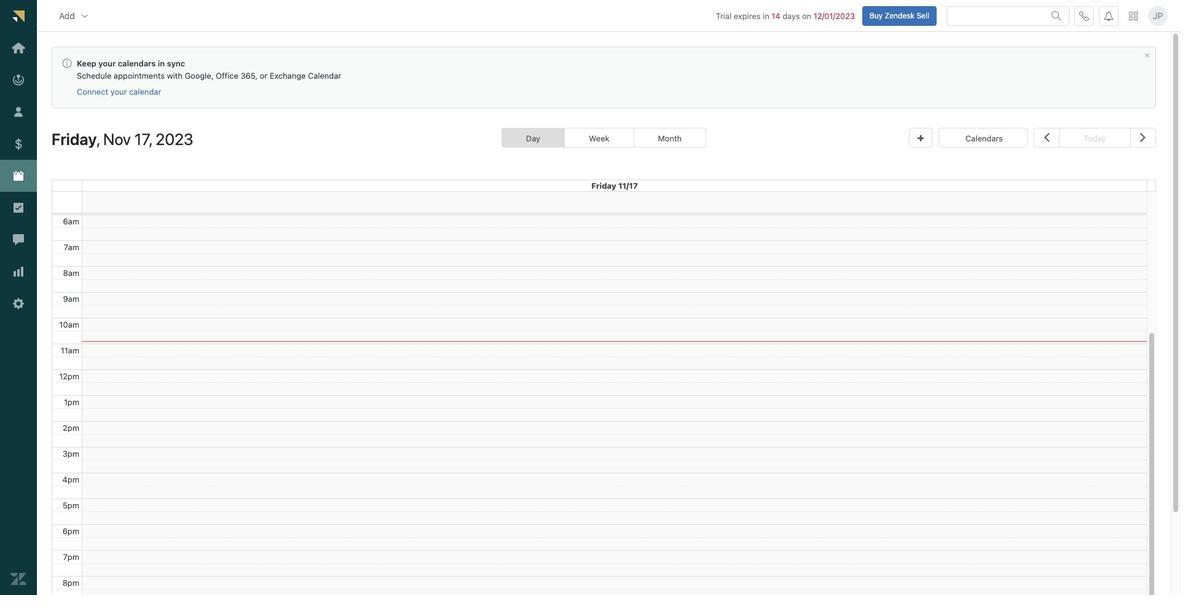Task type: vqa. For each thing, say whether or not it's contained in the screenshot.
conversations inside "element"
no



Task type: describe. For each thing, give the bounding box(es) containing it.
google,
[[185, 71, 214, 81]]

8pm
[[63, 578, 79, 588]]

6pm
[[63, 526, 79, 536]]

11/17
[[619, 181, 638, 190]]

trial expires in 14 days on 12/01/2023
[[716, 11, 855, 21]]

buy zendesk sell
[[870, 11, 930, 20]]

connect your calendar
[[77, 87, 161, 97]]

in inside 'keep your calendars in sync schedule appointments with google, office 365, or exchange calendar'
[[158, 58, 165, 68]]

sync
[[167, 58, 185, 68]]

days
[[783, 11, 800, 21]]

friday for friday , nov 17, 2023
[[52, 129, 97, 148]]

connect
[[77, 87, 108, 97]]

your for keep
[[98, 58, 116, 68]]

or
[[260, 71, 268, 81]]

12/01/2023
[[814, 11, 855, 21]]

zendesk
[[885, 11, 915, 20]]

info image
[[62, 58, 72, 68]]

friday for friday 11/17
[[592, 181, 617, 190]]

zendesk products image
[[1130, 11, 1138, 20]]

today
[[1084, 133, 1107, 143]]

sell
[[917, 11, 930, 20]]

,
[[97, 129, 100, 148]]

connect your calendar link
[[77, 87, 161, 97]]

friday 11/17
[[592, 181, 638, 190]]

7am
[[64, 242, 79, 252]]

365,
[[241, 71, 258, 81]]

keep your calendars in sync schedule appointments with google, office 365, or exchange calendar
[[77, 58, 341, 81]]

jp
[[1154, 10, 1164, 21]]

your for connect
[[111, 87, 127, 97]]

appointments
[[114, 71, 165, 81]]

plus image
[[918, 134, 925, 142]]

11am
[[61, 345, 79, 355]]

angle right image
[[1141, 129, 1147, 145]]

5pm
[[63, 500, 79, 510]]

month
[[658, 133, 682, 143]]

zendesk image
[[10, 571, 26, 587]]

calls image
[[1080, 11, 1090, 21]]

2pm
[[63, 423, 79, 433]]

3pm
[[63, 449, 79, 459]]

day
[[526, 133, 541, 143]]

chevron down image
[[80, 11, 90, 21]]

1pm
[[64, 397, 79, 407]]

buy zendesk sell button
[[863, 6, 937, 26]]

calendar
[[308, 71, 341, 81]]



Task type: locate. For each thing, give the bounding box(es) containing it.
calendars
[[118, 58, 156, 68]]

bell image
[[1105, 11, 1114, 21]]

office
[[216, 71, 239, 81]]

8am
[[63, 268, 79, 278]]

in left 14
[[763, 11, 770, 21]]

1 horizontal spatial friday
[[592, 181, 617, 190]]

0 vertical spatial in
[[763, 11, 770, 21]]

add
[[59, 10, 75, 21]]

0 vertical spatial your
[[98, 58, 116, 68]]

schedule
[[77, 71, 112, 81]]

your down appointments
[[111, 87, 127, 97]]

angle left image
[[1045, 129, 1050, 145]]

12pm
[[59, 371, 79, 381]]

friday , nov 17, 2023
[[52, 129, 194, 148]]

with
[[167, 71, 183, 81]]

nov
[[103, 129, 131, 148]]

keep
[[77, 58, 96, 68]]

0 horizontal spatial friday
[[52, 129, 97, 148]]

in left the sync
[[158, 58, 165, 68]]

friday left nov
[[52, 129, 97, 148]]

cancel image
[[1145, 52, 1151, 59]]

1 vertical spatial in
[[158, 58, 165, 68]]

4pm
[[62, 475, 79, 484]]

10am
[[59, 320, 79, 330]]

calendar
[[129, 87, 161, 97]]

0 vertical spatial friday
[[52, 129, 97, 148]]

add button
[[49, 3, 99, 28]]

week
[[589, 133, 610, 143]]

14
[[772, 11, 781, 21]]

on
[[803, 11, 812, 21]]

search image
[[1052, 11, 1062, 21]]

9am
[[63, 294, 79, 304]]

0 horizontal spatial in
[[158, 58, 165, 68]]

17,
[[134, 129, 152, 148]]

friday left 11/17
[[592, 181, 617, 190]]

your inside 'keep your calendars in sync schedule appointments with google, office 365, or exchange calendar'
[[98, 58, 116, 68]]

buy
[[870, 11, 883, 20]]

in
[[763, 11, 770, 21], [158, 58, 165, 68]]

trial
[[716, 11, 732, 21]]

calendars
[[966, 133, 1004, 143]]

1 vertical spatial your
[[111, 87, 127, 97]]

6am
[[63, 216, 79, 226]]

exchange
[[270, 71, 306, 81]]

1 horizontal spatial in
[[763, 11, 770, 21]]

your
[[98, 58, 116, 68], [111, 87, 127, 97]]

friday
[[52, 129, 97, 148], [592, 181, 617, 190]]

jp button
[[1149, 6, 1169, 26]]

7pm
[[63, 552, 79, 562]]

1 vertical spatial friday
[[592, 181, 617, 190]]

expires
[[734, 11, 761, 21]]

2023
[[156, 129, 194, 148]]

your up schedule
[[98, 58, 116, 68]]



